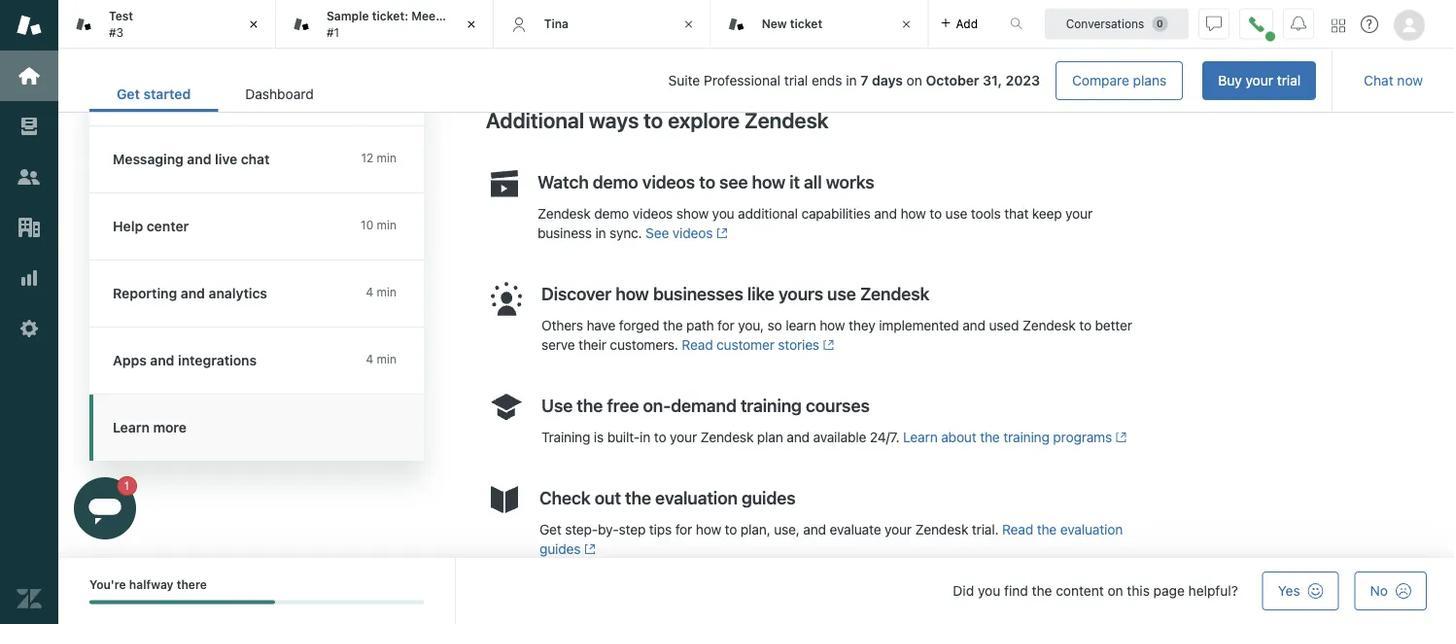 Task type: describe. For each thing, give the bounding box(es) containing it.
how up forged
[[616, 283, 649, 304]]

#1
[[327, 25, 339, 39]]

1 horizontal spatial in
[[640, 429, 651, 445]]

and inside zendesk demo videos show you additional capabilities and how to use tools that keep your business in sync.
[[874, 205, 897, 222]]

show
[[677, 205, 709, 222]]

chat
[[241, 151, 270, 167]]

watch
[[538, 171, 589, 192]]

messaging and live chat
[[113, 151, 270, 167]]

business
[[538, 225, 592, 241]]

buy your trial button
[[1203, 61, 1317, 100]]

and right the plan
[[787, 429, 810, 445]]

all
[[804, 171, 822, 192]]

suite
[[668, 72, 700, 88]]

min for live
[[377, 151, 397, 165]]

demand
[[671, 395, 737, 415]]

get for get step-by-step tips for how to plan, use, and evaluate your zendesk trial.
[[540, 521, 562, 538]]

tab containing sample ticket: meet the ticket
[[276, 0, 498, 49]]

compare
[[1072, 72, 1130, 88]]

use,
[[774, 521, 800, 538]]

did
[[953, 583, 974, 599]]

so
[[768, 317, 782, 333]]

2 min from the top
[[377, 218, 397, 232]]

compare plans button
[[1056, 61, 1183, 100]]

and right apps
[[150, 352, 174, 368]]

progress-bar progress bar
[[89, 600, 424, 604]]

October 31, 2023 text field
[[926, 72, 1040, 88]]

zendesk down use the free on-demand training courses
[[701, 429, 754, 445]]

your right evaluate
[[885, 521, 912, 538]]

zendesk support image
[[17, 13, 42, 38]]

your down demand
[[670, 429, 697, 445]]

reporting and analytics
[[113, 285, 267, 301]]

(opens in a new tab) image for zendesk
[[820, 339, 835, 351]]

to inside others have forged the path for you, so learn how they implemented and used zendesk to better serve their customers.
[[1079, 317, 1092, 333]]

on inside section
[[907, 72, 922, 88]]

see videos
[[646, 225, 713, 241]]

customers.
[[610, 337, 678, 353]]

page
[[1154, 583, 1185, 599]]

demo for zendesk
[[594, 205, 629, 222]]

this
[[1127, 583, 1150, 599]]

suite professional trial ends in 7 days on october 31, 2023
[[668, 72, 1040, 88]]

read for yours
[[682, 337, 713, 353]]

notifications image
[[1291, 16, 1307, 32]]

used
[[989, 317, 1019, 333]]

zendesk inside others have forged the path for you, so learn how they implemented and used zendesk to better serve their customers.
[[1023, 317, 1076, 333]]

and inside others have forged the path for you, so learn how they implemented and used zendesk to better serve their customers.
[[963, 317, 986, 333]]

(opens in a new tab) image inside read the evaluation guides "link"
[[581, 544, 596, 555]]

close image for tina
[[679, 15, 699, 34]]

did you find the content on this page helpful?
[[953, 583, 1238, 599]]

read customer stories
[[682, 337, 820, 353]]

learn more heading
[[89, 395, 424, 453]]

and left live
[[187, 151, 211, 167]]

programs
[[1053, 429, 1112, 445]]

find
[[1004, 583, 1028, 599]]

check
[[540, 487, 591, 508]]

others
[[542, 317, 583, 333]]

their
[[579, 337, 606, 353]]

progress bar image
[[89, 600, 275, 604]]

read for guides
[[1002, 521, 1034, 538]]

in inside section
[[846, 72, 857, 88]]

zendesk inside zendesk demo videos show you additional capabilities and how to use tools that keep your business in sync.
[[538, 205, 591, 222]]

is
[[594, 429, 604, 445]]

stories
[[778, 337, 820, 353]]

learn
[[786, 317, 816, 333]]

tab list containing get started
[[89, 76, 341, 112]]

yes button
[[1263, 572, 1339, 611]]

implemented
[[879, 317, 959, 333]]

learn for learn about the training programs
[[903, 429, 938, 445]]

analytics
[[209, 285, 267, 301]]

halfway
[[129, 578, 174, 592]]

dashboard tab
[[218, 76, 341, 112]]

conversations
[[1066, 17, 1145, 31]]

discover how businesses like yours use zendesk
[[542, 283, 930, 304]]

4 min for integrations
[[366, 352, 397, 366]]

tools
[[971, 205, 1001, 222]]

better
[[1095, 317, 1132, 333]]

how left it
[[752, 171, 786, 192]]

learn more
[[113, 420, 187, 436]]

october
[[926, 72, 980, 88]]

meet
[[412, 9, 440, 23]]

trial for your
[[1277, 72, 1301, 88]]

read the evaluation guides link
[[540, 521, 1123, 557]]

courses
[[806, 395, 870, 415]]

learn for learn more
[[113, 420, 150, 436]]

you,
[[738, 317, 764, 333]]

apps and integrations
[[113, 352, 257, 368]]

integrations
[[178, 352, 257, 368]]

(opens in a new tab) image
[[713, 228, 728, 239]]

button displays agent's chat status as invisible. image
[[1207, 16, 1222, 32]]

4 for reporting and analytics
[[366, 285, 374, 299]]

sample
[[327, 9, 369, 23]]

chat now button
[[1349, 61, 1439, 100]]

plan
[[757, 429, 783, 445]]

organizations image
[[17, 215, 42, 240]]

learn more button
[[89, 395, 420, 449]]

there
[[177, 578, 207, 592]]

watch demo videos to see how it all works
[[538, 171, 874, 192]]

and left analytics
[[181, 285, 205, 301]]

no button
[[1355, 572, 1427, 611]]

the inside read the evaluation guides
[[1037, 521, 1057, 538]]

tina tab
[[494, 0, 711, 49]]

learn about the training programs
[[903, 429, 1112, 445]]

you're
[[89, 578, 126, 592]]

demo for watch
[[593, 171, 638, 192]]

sample ticket: meet the ticket #1
[[327, 9, 498, 39]]

tips
[[649, 521, 672, 538]]

you inside footer
[[978, 583, 1001, 599]]

serve
[[542, 337, 575, 353]]

on inside footer
[[1108, 583, 1124, 599]]

4 for apps and integrations
[[366, 352, 374, 366]]

get started image
[[17, 63, 42, 88]]

use the free on-demand training courses
[[542, 395, 870, 415]]

videos for show
[[633, 205, 673, 222]]

for for like
[[718, 317, 735, 333]]

10
[[361, 218, 374, 232]]

read the evaluation guides
[[540, 521, 1123, 557]]

to left see in the top of the page
[[699, 171, 716, 192]]

the inside footer
[[1032, 583, 1052, 599]]

plan,
[[741, 521, 771, 538]]

views image
[[17, 114, 42, 139]]

additional
[[738, 205, 798, 222]]

#3
[[109, 25, 124, 39]]

evaluation inside read the evaluation guides
[[1060, 521, 1123, 538]]

tabs tab list
[[58, 0, 990, 49]]

they
[[849, 317, 876, 333]]

on-
[[643, 395, 671, 415]]

to left plan,
[[725, 521, 737, 538]]

ticket inside sample ticket: meet the ticket #1
[[465, 9, 498, 23]]

buy your trial
[[1218, 72, 1301, 88]]

help center
[[113, 218, 189, 234]]

live
[[215, 151, 237, 167]]

you're halfway there
[[89, 578, 207, 592]]

footer containing did you find the content on this page helpful?
[[58, 558, 1454, 624]]

yours
[[779, 283, 823, 304]]

the inside others have forged the path for you, so learn how they implemented and used zendesk to better serve their customers.
[[663, 317, 683, 333]]

12
[[361, 151, 374, 165]]

use inside zendesk demo videos show you additional capabilities and how to use tools that keep your business in sync.
[[946, 205, 968, 222]]

the right about
[[980, 429, 1000, 445]]

your inside button
[[1246, 72, 1274, 88]]



Task type: vqa. For each thing, say whether or not it's contained in the screenshot.
"Bulk delete" link
no



Task type: locate. For each thing, give the bounding box(es) containing it.
capabilities
[[802, 205, 871, 222]]

path
[[686, 317, 714, 333]]

1 vertical spatial get
[[540, 521, 562, 538]]

1 vertical spatial guides
[[540, 541, 581, 557]]

dashboard
[[245, 86, 314, 102]]

1 vertical spatial videos
[[633, 205, 673, 222]]

read right trial.
[[1002, 521, 1034, 538]]

videos down "show"
[[673, 225, 713, 241]]

close image right meet
[[462, 15, 481, 34]]

0 vertical spatial 4 min
[[366, 285, 397, 299]]

read customer stories link
[[682, 337, 835, 353]]

0 horizontal spatial training
[[741, 395, 802, 415]]

1 vertical spatial 4
[[366, 352, 374, 366]]

learn left 'more'
[[113, 420, 150, 436]]

customers image
[[17, 164, 42, 190]]

1 vertical spatial 4 min
[[366, 352, 397, 366]]

see
[[646, 225, 669, 241]]

reporting image
[[17, 265, 42, 291]]

4 min from the top
[[377, 352, 397, 366]]

to left tools
[[930, 205, 942, 222]]

evaluate
[[830, 521, 881, 538]]

ticket right meet
[[465, 9, 498, 23]]

min for analytics
[[377, 285, 397, 299]]

2 horizontal spatial (opens in a new tab) image
[[1112, 432, 1127, 443]]

check out the evaluation guides
[[540, 487, 796, 508]]

2 vertical spatial in
[[640, 429, 651, 445]]

24/7.
[[870, 429, 900, 445]]

test #3
[[109, 9, 133, 39]]

you right did
[[978, 583, 1001, 599]]

0 vertical spatial in
[[846, 72, 857, 88]]

1 4 from the top
[[366, 285, 374, 299]]

you up (opens in a new tab) image
[[712, 205, 735, 222]]

and right use,
[[803, 521, 826, 538]]

ticket inside new ticket tab
[[790, 17, 823, 30]]

get left started
[[117, 86, 140, 102]]

close image for new ticket
[[897, 15, 916, 34]]

get for get started
[[117, 86, 140, 102]]

to inside zendesk demo videos show you additional capabilities and how to use tools that keep your business in sync.
[[930, 205, 942, 222]]

how
[[752, 171, 786, 192], [901, 205, 926, 222], [616, 283, 649, 304], [820, 317, 845, 333], [696, 521, 721, 538]]

1 vertical spatial in
[[595, 225, 606, 241]]

0 vertical spatial read
[[682, 337, 713, 353]]

businesses
[[653, 283, 743, 304]]

free
[[607, 395, 639, 415]]

you inside zendesk demo videos show you additional capabilities and how to use tools that keep your business in sync.
[[712, 205, 735, 222]]

0 vertical spatial for
[[718, 317, 735, 333]]

0 horizontal spatial trial
[[784, 72, 808, 88]]

evaluation up did you find the content on this page helpful?
[[1060, 521, 1123, 538]]

your right keep
[[1066, 205, 1093, 222]]

close image
[[462, 15, 481, 34], [679, 15, 699, 34], [897, 15, 916, 34]]

1 horizontal spatial for
[[718, 317, 735, 333]]

1 horizontal spatial learn
[[903, 429, 938, 445]]

10 min
[[361, 218, 397, 232]]

get inside tab list
[[117, 86, 140, 102]]

zendesk
[[745, 107, 829, 132], [538, 205, 591, 222], [860, 283, 930, 304], [1023, 317, 1076, 333], [701, 429, 754, 445], [915, 521, 969, 538]]

ticket:
[[372, 9, 408, 23]]

2 horizontal spatial close image
[[897, 15, 916, 34]]

0 vertical spatial 4
[[366, 285, 374, 299]]

use left tools
[[946, 205, 968, 222]]

close image
[[244, 15, 263, 34]]

the right out
[[625, 487, 651, 508]]

0 vertical spatial you
[[712, 205, 735, 222]]

zendesk left trial.
[[915, 521, 969, 538]]

min for integrations
[[377, 352, 397, 366]]

learn
[[113, 420, 150, 436], [903, 429, 938, 445]]

to left better
[[1079, 317, 1092, 333]]

it
[[790, 171, 800, 192]]

trial inside the buy your trial button
[[1277, 72, 1301, 88]]

learn inside dropdown button
[[113, 420, 150, 436]]

2 vertical spatial videos
[[673, 225, 713, 241]]

you
[[712, 205, 735, 222], [978, 583, 1001, 599]]

tina
[[544, 17, 569, 30]]

use
[[946, 205, 968, 222], [827, 283, 856, 304]]

1 horizontal spatial you
[[978, 583, 1001, 599]]

new ticket
[[762, 17, 823, 30]]

1 vertical spatial training
[[1004, 429, 1050, 445]]

and down works
[[874, 205, 897, 222]]

0 horizontal spatial use
[[827, 283, 856, 304]]

main element
[[0, 0, 58, 624]]

close image inside tina 'tab'
[[679, 15, 699, 34]]

zendesk right used
[[1023, 317, 1076, 333]]

to
[[644, 107, 663, 132], [699, 171, 716, 192], [930, 205, 942, 222], [1079, 317, 1092, 333], [654, 429, 666, 445], [725, 521, 737, 538]]

tab list
[[89, 76, 341, 112]]

trial left ends
[[784, 72, 808, 88]]

on left this
[[1108, 583, 1124, 599]]

yes
[[1278, 583, 1301, 599]]

3 close image from the left
[[897, 15, 916, 34]]

buy
[[1218, 72, 1242, 88]]

section containing compare plans
[[357, 61, 1317, 100]]

2 vertical spatial (opens in a new tab) image
[[581, 544, 596, 555]]

demo up 'sync.'
[[594, 205, 629, 222]]

for right tips
[[675, 521, 692, 538]]

test
[[109, 9, 133, 23]]

footer
[[58, 558, 1454, 624]]

2 trial from the left
[[784, 72, 808, 88]]

the right trial.
[[1037, 521, 1057, 538]]

how left they
[[820, 317, 845, 333]]

guides down step-
[[540, 541, 581, 557]]

the inside sample ticket: meet the ticket #1
[[443, 9, 462, 23]]

0 vertical spatial (opens in a new tab) image
[[820, 339, 835, 351]]

0 vertical spatial guides
[[742, 487, 796, 508]]

videos up see
[[633, 205, 673, 222]]

demo inside zendesk demo videos show you additional capabilities and how to use tools that keep your business in sync.
[[594, 205, 629, 222]]

2 close image from the left
[[679, 15, 699, 34]]

0 horizontal spatial (opens in a new tab) image
[[581, 544, 596, 555]]

your
[[1246, 72, 1274, 88], [1066, 205, 1093, 222], [670, 429, 697, 445], [885, 521, 912, 538]]

tab containing test
[[58, 0, 276, 49]]

guides
[[742, 487, 796, 508], [540, 541, 581, 557]]

how left tools
[[901, 205, 926, 222]]

the right meet
[[443, 9, 462, 23]]

1 horizontal spatial trial
[[1277, 72, 1301, 88]]

0 vertical spatial evaluation
[[655, 487, 738, 508]]

content
[[1056, 583, 1104, 599]]

12 min
[[361, 151, 397, 165]]

2 tab from the left
[[276, 0, 498, 49]]

read inside read the evaluation guides
[[1002, 521, 1034, 538]]

get help image
[[1361, 16, 1379, 33]]

1 horizontal spatial use
[[946, 205, 968, 222]]

0 horizontal spatial ticket
[[465, 9, 498, 23]]

2 horizontal spatial in
[[846, 72, 857, 88]]

videos up "show"
[[642, 171, 695, 192]]

how left plan,
[[696, 521, 721, 538]]

1 vertical spatial you
[[978, 583, 1001, 599]]

additional
[[486, 107, 584, 132]]

videos for to
[[642, 171, 695, 192]]

1 4 min from the top
[[366, 285, 397, 299]]

in left the 7
[[846, 72, 857, 88]]

videos
[[642, 171, 695, 192], [633, 205, 673, 222], [673, 225, 713, 241]]

in
[[846, 72, 857, 88], [595, 225, 606, 241], [640, 429, 651, 445]]

trial.
[[972, 521, 999, 538]]

zendesk down ends
[[745, 107, 829, 132]]

(opens in a new tab) image inside learn about the training programs link
[[1112, 432, 1127, 443]]

helpful?
[[1189, 583, 1238, 599]]

1 vertical spatial on
[[1108, 583, 1124, 599]]

read down the path
[[682, 337, 713, 353]]

training is built-in to your zendesk plan and available 24/7.
[[542, 429, 903, 445]]

for for evaluation
[[675, 521, 692, 538]]

add button
[[929, 0, 990, 48]]

0 horizontal spatial get
[[117, 86, 140, 102]]

available
[[813, 429, 866, 445]]

the right use
[[577, 395, 603, 415]]

0 horizontal spatial close image
[[462, 15, 481, 34]]

step
[[619, 521, 646, 538]]

trial
[[1277, 72, 1301, 88], [784, 72, 808, 88]]

in left 'sync.'
[[595, 225, 606, 241]]

by-
[[598, 521, 619, 538]]

to down on-
[[654, 429, 666, 445]]

1 vertical spatial read
[[1002, 521, 1034, 538]]

guides up get step-by-step tips for how to plan, use, and evaluate your zendesk trial.
[[742, 487, 796, 508]]

1 horizontal spatial get
[[540, 521, 562, 538]]

demo right watch at the top
[[593, 171, 638, 192]]

0 vertical spatial demo
[[593, 171, 638, 192]]

center
[[147, 218, 189, 234]]

about
[[941, 429, 977, 445]]

out
[[595, 487, 621, 508]]

use up they
[[827, 283, 856, 304]]

messaging
[[113, 151, 184, 167]]

more
[[153, 420, 187, 436]]

discover
[[542, 283, 612, 304]]

the left the path
[[663, 317, 683, 333]]

apps
[[113, 352, 147, 368]]

1 horizontal spatial training
[[1004, 429, 1050, 445]]

zendesk up business
[[538, 205, 591, 222]]

add
[[956, 17, 978, 31]]

learn right 24/7.
[[903, 429, 938, 445]]

0 vertical spatial on
[[907, 72, 922, 88]]

close image up suite
[[679, 15, 699, 34]]

1 vertical spatial (opens in a new tab) image
[[1112, 432, 1127, 443]]

compare plans
[[1072, 72, 1167, 88]]

1 horizontal spatial close image
[[679, 15, 699, 34]]

days
[[872, 72, 903, 88]]

1 trial from the left
[[1277, 72, 1301, 88]]

1 horizontal spatial evaluation
[[1060, 521, 1123, 538]]

use
[[542, 395, 573, 415]]

0 horizontal spatial for
[[675, 521, 692, 538]]

(opens in a new tab) image for courses
[[1112, 432, 1127, 443]]

min
[[377, 151, 397, 165], [377, 218, 397, 232], [377, 285, 397, 299], [377, 352, 397, 366]]

zendesk products image
[[1332, 19, 1346, 33]]

see
[[720, 171, 748, 192]]

4 min for analytics
[[366, 285, 397, 299]]

0 horizontal spatial on
[[907, 72, 922, 88]]

0 vertical spatial training
[[741, 395, 802, 415]]

admin image
[[17, 316, 42, 341]]

0 horizontal spatial learn
[[113, 420, 150, 436]]

training up the plan
[[741, 395, 802, 415]]

to right ways
[[644, 107, 663, 132]]

built-
[[607, 429, 640, 445]]

trial for professional
[[784, 72, 808, 88]]

professional
[[704, 72, 781, 88]]

new ticket tab
[[711, 0, 929, 49]]

keep
[[1032, 205, 1062, 222]]

4 min
[[366, 285, 397, 299], [366, 352, 397, 366]]

1 vertical spatial evaluation
[[1060, 521, 1123, 538]]

for left you,
[[718, 317, 735, 333]]

1 horizontal spatial read
[[1002, 521, 1034, 538]]

0 horizontal spatial you
[[712, 205, 735, 222]]

1 vertical spatial for
[[675, 521, 692, 538]]

close image inside new ticket tab
[[897, 15, 916, 34]]

1 horizontal spatial (opens in a new tab) image
[[820, 339, 835, 351]]

get left step-
[[540, 521, 562, 538]]

step-
[[565, 521, 598, 538]]

evaluation
[[655, 487, 738, 508], [1060, 521, 1123, 538]]

2 4 from the top
[[366, 352, 374, 366]]

new
[[762, 17, 787, 30]]

(opens in a new tab) image inside read customer stories link
[[820, 339, 835, 351]]

and
[[187, 151, 211, 167], [874, 205, 897, 222], [181, 285, 205, 301], [963, 317, 986, 333], [150, 352, 174, 368], [787, 429, 810, 445], [803, 521, 826, 538]]

trial down "notifications" image
[[1277, 72, 1301, 88]]

1 min from the top
[[377, 151, 397, 165]]

guides inside read the evaluation guides
[[540, 541, 581, 557]]

videos inside zendesk demo videos show you additional capabilities and how to use tools that keep your business in sync.
[[633, 205, 673, 222]]

1 horizontal spatial ticket
[[790, 17, 823, 30]]

your inside zendesk demo videos show you additional capabilities and how to use tools that keep your business in sync.
[[1066, 205, 1093, 222]]

2 4 min from the top
[[366, 352, 397, 366]]

1 tab from the left
[[58, 0, 276, 49]]

1 horizontal spatial guides
[[742, 487, 796, 508]]

0 vertical spatial use
[[946, 205, 968, 222]]

zendesk up implemented
[[860, 283, 930, 304]]

reporting
[[113, 285, 177, 301]]

0 horizontal spatial in
[[595, 225, 606, 241]]

learn about the training programs link
[[903, 429, 1127, 445]]

zendesk image
[[17, 586, 42, 612]]

7
[[861, 72, 869, 88]]

get step-by-step tips for how to plan, use, and evaluate your zendesk trial.
[[540, 521, 1002, 538]]

evaluation up tips
[[655, 487, 738, 508]]

how inside zendesk demo videos show you additional capabilities and how to use tools that keep your business in sync.
[[901, 205, 926, 222]]

your right "buy"
[[1246, 72, 1274, 88]]

1 vertical spatial use
[[827, 283, 856, 304]]

plans
[[1133, 72, 1167, 88]]

explore
[[668, 107, 740, 132]]

(opens in a new tab) image
[[820, 339, 835, 351], [1112, 432, 1127, 443], [581, 544, 596, 555]]

ticket right new
[[790, 17, 823, 30]]

like
[[747, 283, 775, 304]]

and left used
[[963, 317, 986, 333]]

on right days
[[907, 72, 922, 88]]

1 close image from the left
[[462, 15, 481, 34]]

for inside others have forged the path for you, so learn how they implemented and used zendesk to better serve their customers.
[[718, 317, 735, 333]]

section
[[357, 61, 1317, 100]]

on
[[907, 72, 922, 88], [1108, 583, 1124, 599]]

1 horizontal spatial on
[[1108, 583, 1124, 599]]

for
[[718, 317, 735, 333], [675, 521, 692, 538]]

training left programs
[[1004, 429, 1050, 445]]

get started
[[117, 86, 191, 102]]

the right find
[[1032, 583, 1052, 599]]

0 vertical spatial videos
[[642, 171, 695, 192]]

3 min from the top
[[377, 285, 397, 299]]

in inside zendesk demo videos show you additional capabilities and how to use tools that keep your business in sync.
[[595, 225, 606, 241]]

close image left add dropdown button
[[897, 15, 916, 34]]

ticket
[[465, 9, 498, 23], [790, 17, 823, 30]]

0 horizontal spatial guides
[[540, 541, 581, 557]]

tab
[[58, 0, 276, 49], [276, 0, 498, 49]]

0 horizontal spatial read
[[682, 337, 713, 353]]

in down on-
[[640, 429, 651, 445]]

how inside others have forged the path for you, so learn how they implemented and used zendesk to better serve their customers.
[[820, 317, 845, 333]]

0 horizontal spatial evaluation
[[655, 487, 738, 508]]

1 vertical spatial demo
[[594, 205, 629, 222]]

0 vertical spatial get
[[117, 86, 140, 102]]



